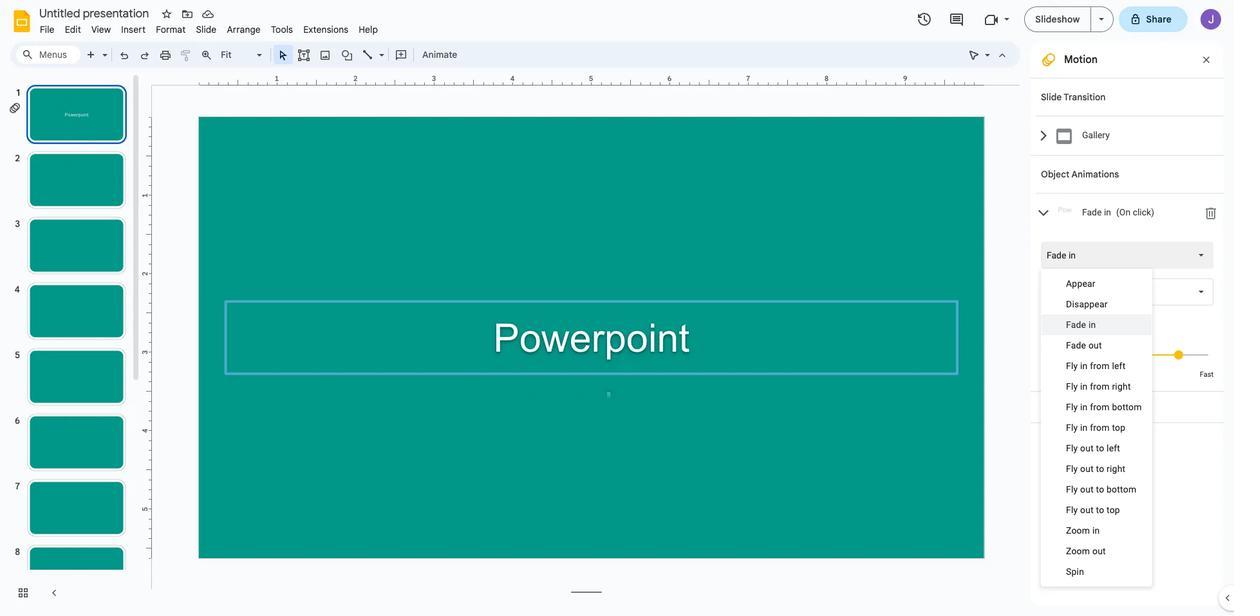 Task type: locate. For each thing, give the bounding box(es) containing it.
out for zoom out
[[1093, 547, 1106, 557]]

by paragraph
[[1062, 323, 1115, 333]]

4 to from the top
[[1096, 505, 1105, 516]]

out up fly out to top
[[1080, 485, 1094, 495]]

right down medium on the right bottom of the page
[[1112, 382, 1131, 392]]

zoom up spin
[[1066, 547, 1090, 557]]

out down the zoom in
[[1093, 547, 1106, 557]]

1 to from the top
[[1096, 444, 1105, 454]]

fly for fly out to left
[[1066, 444, 1078, 454]]

fly for fly in from right
[[1066, 382, 1078, 392]]

add animation button
[[1041, 400, 1130, 415]]

top down fly out to bottom
[[1107, 505, 1120, 516]]

zoom up 'zoom out'
[[1066, 526, 1090, 536]]

to up the fly out to right
[[1096, 444, 1105, 454]]

1 zoom from the top
[[1066, 526, 1090, 536]]

slide inside "menu item"
[[196, 24, 217, 35]]

6 fly from the top
[[1066, 464, 1078, 475]]

fly down play button
[[1066, 464, 1078, 475]]

Rename text field
[[35, 5, 156, 21]]

left up fly in from right
[[1112, 361, 1126, 372]]

fly left animation
[[1066, 402, 1078, 413]]

top down fly in from bottom on the right bottom of page
[[1112, 423, 1126, 433]]

file
[[40, 24, 55, 35]]

1 vertical spatial fade in
[[1066, 320, 1096, 330]]

animate button
[[417, 45, 463, 64]]

zoom in
[[1066, 526, 1100, 536]]

list box
[[1041, 269, 1152, 587]]

fly in from bottom
[[1066, 402, 1142, 413]]

navigation inside motion application
[[0, 73, 142, 617]]

bottom down medium button
[[1112, 402, 1142, 413]]

in up add animation button
[[1080, 382, 1088, 392]]

0 vertical spatial fade in
[[1047, 250, 1076, 261]]

out up the zoom in
[[1080, 505, 1094, 516]]

5 fly from the top
[[1066, 444, 1078, 454]]

slide right format menu item
[[196, 24, 217, 35]]

in
[[1104, 207, 1111, 218], [1069, 250, 1076, 261], [1089, 320, 1096, 330], [1080, 361, 1088, 372], [1080, 382, 1088, 392], [1080, 402, 1088, 413], [1080, 423, 1088, 433], [1093, 526, 1100, 536]]

help
[[359, 24, 378, 35]]

motion section
[[1031, 42, 1224, 607]]

zoom for zoom out
[[1066, 547, 1090, 557]]

8 fly from the top
[[1066, 505, 1078, 516]]

fade inside fade in option
[[1047, 250, 1067, 261]]

animate
[[422, 49, 457, 61]]

slideshow
[[1036, 14, 1080, 25]]

fade left (on
[[1082, 207, 1102, 218]]

1 vertical spatial top
[[1107, 505, 1120, 516]]

tab containing fade in
[[1036, 193, 1224, 232]]

new slide with layout image
[[99, 46, 108, 51]]

zoom
[[1066, 526, 1090, 536], [1066, 547, 1090, 557]]

fly out to top
[[1066, 505, 1120, 516]]

fly out to bottom
[[1066, 485, 1137, 495]]

slide
[[196, 24, 217, 35], [1041, 91, 1062, 103]]

top
[[1112, 423, 1126, 433], [1107, 505, 1120, 516]]

menu bar containing file
[[35, 17, 383, 38]]

from down animation
[[1090, 423, 1110, 433]]

4 fly from the top
[[1066, 423, 1078, 433]]

from down fly in from right
[[1090, 402, 1110, 413]]

right for fly out to right
[[1107, 464, 1126, 475]]

list box containing appear
[[1041, 269, 1152, 587]]

motion application
[[0, 0, 1234, 617]]

2 fly from the top
[[1066, 382, 1078, 392]]

slide inside motion 'section'
[[1041, 91, 1062, 103]]

fade in up fade out
[[1066, 320, 1096, 330]]

out down paragraph
[[1089, 341, 1102, 351]]

out right play
[[1080, 444, 1094, 454]]

fade in
[[1047, 250, 1076, 261], [1066, 320, 1096, 330]]

navigation
[[0, 73, 142, 617]]

0 vertical spatial right
[[1112, 382, 1131, 392]]

fly down fly in from top
[[1066, 444, 1078, 454]]

disappear
[[1066, 299, 1108, 310]]

fly up play
[[1066, 423, 1078, 433]]

in inside tab
[[1104, 207, 1111, 218]]

3 from from the top
[[1090, 402, 1110, 413]]

2 to from the top
[[1096, 464, 1105, 475]]

tab
[[1036, 193, 1224, 232]]

top for fly out to top
[[1107, 505, 1120, 516]]

view
[[91, 24, 111, 35]]

fly
[[1066, 361, 1078, 372], [1066, 382, 1078, 392], [1066, 402, 1078, 413], [1066, 423, 1078, 433], [1066, 444, 1078, 454], [1066, 464, 1078, 475], [1066, 485, 1078, 495], [1066, 505, 1078, 516]]

in right add
[[1080, 402, 1088, 413]]

0 vertical spatial slide
[[196, 24, 217, 35]]

3 to from the top
[[1096, 485, 1105, 495]]

fly up add
[[1066, 382, 1078, 392]]

bottom for fly out to bottom
[[1107, 485, 1137, 495]]

in left (on
[[1104, 207, 1111, 218]]

from up fly in from right
[[1090, 361, 1110, 372]]

out for fly out to top
[[1080, 505, 1094, 516]]

by
[[1062, 323, 1072, 333]]

0 horizontal spatial slide
[[196, 24, 217, 35]]

7 fly from the top
[[1066, 485, 1078, 495]]

0 vertical spatial zoom
[[1066, 526, 1090, 536]]

out down the fly out to left
[[1080, 464, 1094, 475]]

medium button
[[1098, 371, 1155, 379]]

fly up fly out to top
[[1066, 485, 1078, 495]]

in up appear in the right top of the page
[[1069, 250, 1076, 261]]

right
[[1112, 382, 1131, 392], [1107, 464, 1126, 475]]

to down the fly out to right
[[1096, 485, 1105, 495]]

1 vertical spatial zoom
[[1066, 547, 1090, 557]]

format menu item
[[151, 22, 191, 37]]

to up fly out to bottom
[[1096, 464, 1105, 475]]

By paragraph checkbox
[[1042, 321, 1053, 333]]

0 vertical spatial top
[[1112, 423, 1126, 433]]

1 vertical spatial left
[[1107, 444, 1120, 454]]

out for fly out to left
[[1080, 444, 1094, 454]]

object
[[1041, 169, 1070, 180]]

1 vertical spatial right
[[1107, 464, 1126, 475]]

tools menu item
[[266, 22, 298, 37]]

4 from from the top
[[1090, 423, 1110, 433]]

slide left transition
[[1041, 91, 1062, 103]]

menu bar
[[35, 17, 383, 38]]

to for bottom
[[1096, 485, 1105, 495]]

left for fly in from left
[[1112, 361, 1126, 372]]

out
[[1089, 341, 1102, 351], [1080, 444, 1094, 454], [1080, 464, 1094, 475], [1080, 485, 1094, 495], [1080, 505, 1094, 516], [1093, 547, 1106, 557]]

left up the fly out to right
[[1107, 444, 1120, 454]]

transition
[[1064, 91, 1106, 103]]

1 vertical spatial bottom
[[1107, 485, 1137, 495]]

fly down fade out
[[1066, 361, 1078, 372]]

tab panel inside object animations tab list
[[1035, 232, 1224, 391]]

1 vertical spatial slide
[[1041, 91, 1062, 103]]

0 vertical spatial left
[[1112, 361, 1126, 372]]

fade inside tab
[[1082, 207, 1102, 218]]

fade
[[1082, 207, 1102, 218], [1047, 250, 1067, 261], [1066, 320, 1086, 330], [1066, 341, 1086, 351]]

fade out
[[1066, 341, 1102, 351]]

to
[[1096, 444, 1105, 454], [1096, 464, 1105, 475], [1096, 485, 1105, 495], [1096, 505, 1105, 516]]

spin
[[1066, 567, 1084, 578]]

1 fly from the top
[[1066, 361, 1078, 372]]

main toolbar
[[80, 45, 464, 64]]

bottom
[[1112, 402, 1142, 413], [1107, 485, 1137, 495]]

3 fly from the top
[[1066, 402, 1078, 413]]

bottom for fly in from bottom
[[1112, 402, 1142, 413]]

edit menu item
[[60, 22, 86, 37]]

presentation options image
[[1099, 18, 1104, 21]]

left
[[1112, 361, 1126, 372], [1107, 444, 1120, 454]]

2 zoom from the top
[[1066, 547, 1090, 557]]

(on
[[1117, 207, 1131, 218]]

slider
[[1041, 340, 1214, 370]]

Zoom field
[[217, 46, 268, 64]]

medium
[[1114, 371, 1139, 379]]

right up fly out to bottom
[[1107, 464, 1126, 475]]

to down fly out to bottom
[[1096, 505, 1105, 516]]

0 vertical spatial bottom
[[1112, 402, 1142, 413]]

fly for fly in from bottom
[[1066, 402, 1078, 413]]

fade in up appear in the right top of the page
[[1047, 250, 1076, 261]]

in down disappear on the right of the page
[[1089, 320, 1096, 330]]

fly up the zoom in
[[1066, 505, 1078, 516]]

1 horizontal spatial slide
[[1041, 91, 1062, 103]]

slide for slide
[[196, 24, 217, 35]]

tab panel containing fade in
[[1035, 232, 1224, 391]]

zoom for zoom in
[[1066, 526, 1090, 536]]

duration element
[[1041, 340, 1214, 379]]

fly in from left
[[1066, 361, 1126, 372]]

bottom down the fly out to right
[[1107, 485, 1137, 495]]

to for right
[[1096, 464, 1105, 475]]

from
[[1090, 361, 1110, 372], [1090, 382, 1110, 392], [1090, 402, 1110, 413], [1090, 423, 1110, 433]]

share button
[[1119, 6, 1188, 32]]

from up animation
[[1090, 382, 1110, 392]]

2 from from the top
[[1090, 382, 1110, 392]]

fade in inside object animations tab list
[[1047, 250, 1076, 261]]

fade up appear in the right top of the page
[[1047, 250, 1067, 261]]

tab panel
[[1035, 232, 1224, 391]]

file menu item
[[35, 22, 60, 37]]

insert menu item
[[116, 22, 151, 37]]

fade in (on click)
[[1082, 207, 1155, 218]]

fade in list box
[[1041, 242, 1214, 269]]

share
[[1146, 14, 1172, 25]]

1 from from the top
[[1090, 361, 1110, 372]]

appear
[[1066, 279, 1096, 289]]



Task type: vqa. For each thing, say whether or not it's contained in the screenshot.
the topmost left
yes



Task type: describe. For each thing, give the bounding box(es) containing it.
menu bar banner
[[0, 0, 1234, 617]]

in down fade out
[[1080, 361, 1088, 372]]

right for fly in from right
[[1112, 382, 1131, 392]]

play button
[[1041, 434, 1092, 457]]

edit
[[65, 24, 81, 35]]

gallery tab
[[1036, 116, 1224, 155]]

Zoom text field
[[219, 46, 255, 64]]

slide transition
[[1041, 91, 1106, 103]]

out for fade out
[[1089, 341, 1102, 351]]

help menu item
[[354, 22, 383, 37]]

to for top
[[1096, 505, 1105, 516]]

left for fly out to left
[[1107, 444, 1120, 454]]

view menu item
[[86, 22, 116, 37]]

slow button
[[1041, 371, 1056, 379]]

add animation
[[1059, 402, 1122, 413]]

fly for fly out to bottom
[[1066, 485, 1078, 495]]

object animations tab list
[[1031, 155, 1224, 391]]

animations
[[1072, 169, 1119, 180]]

insert
[[121, 24, 146, 35]]

motion
[[1064, 53, 1098, 66]]

to for left
[[1096, 444, 1105, 454]]

from for top
[[1090, 423, 1110, 433]]

fly for fly out to top
[[1066, 505, 1078, 516]]

insert image image
[[318, 46, 333, 64]]

fly for fly out to right
[[1066, 464, 1078, 475]]

arrange menu item
[[222, 22, 266, 37]]

fly for fly in from top
[[1066, 423, 1078, 433]]

gallery
[[1082, 130, 1110, 141]]

slider inside object animations tab list
[[1041, 340, 1214, 370]]

arrange
[[227, 24, 261, 35]]

Star checkbox
[[158, 5, 176, 23]]

object animations
[[1041, 169, 1119, 180]]

slide menu item
[[191, 22, 222, 37]]

tools
[[271, 24, 293, 35]]

paragraph
[[1074, 323, 1115, 333]]

tab inside object animations tab list
[[1036, 193, 1224, 232]]

fly out to right
[[1066, 464, 1126, 475]]

from for bottom
[[1090, 402, 1110, 413]]

fade down by
[[1066, 341, 1086, 351]]

slow
[[1041, 371, 1056, 379]]

fade up fade out
[[1066, 320, 1086, 330]]

shape image
[[340, 46, 354, 64]]

format
[[156, 24, 186, 35]]

add
[[1059, 402, 1076, 413]]

mode and view toolbar
[[964, 42, 1013, 68]]

extensions
[[303, 24, 349, 35]]

fly in from right
[[1066, 382, 1131, 392]]

slideshow button
[[1025, 6, 1091, 32]]

fade in option
[[1047, 249, 1076, 262]]

out for fly out to bottom
[[1080, 485, 1094, 495]]

slide for slide transition
[[1041, 91, 1062, 103]]

in inside option
[[1069, 250, 1076, 261]]

zoom out
[[1066, 547, 1106, 557]]

animation
[[1079, 402, 1122, 413]]

select line image
[[376, 46, 384, 51]]

fast
[[1200, 371, 1214, 379]]

out for fly out to right
[[1080, 464, 1094, 475]]

fly for fly in from left
[[1066, 361, 1078, 372]]

click)
[[1133, 207, 1155, 218]]

Menus field
[[16, 46, 80, 64]]

play
[[1057, 440, 1076, 451]]

extensions menu item
[[298, 22, 354, 37]]

fast button
[[1200, 371, 1214, 379]]

from for right
[[1090, 382, 1110, 392]]

in down add animation button
[[1080, 423, 1088, 433]]

in down fly out to top
[[1093, 526, 1100, 536]]

top for fly in from top
[[1112, 423, 1126, 433]]

from for left
[[1090, 361, 1110, 372]]

menu bar inside menu bar banner
[[35, 17, 383, 38]]

fly in from top
[[1066, 423, 1126, 433]]

fly out to left
[[1066, 444, 1120, 454]]



